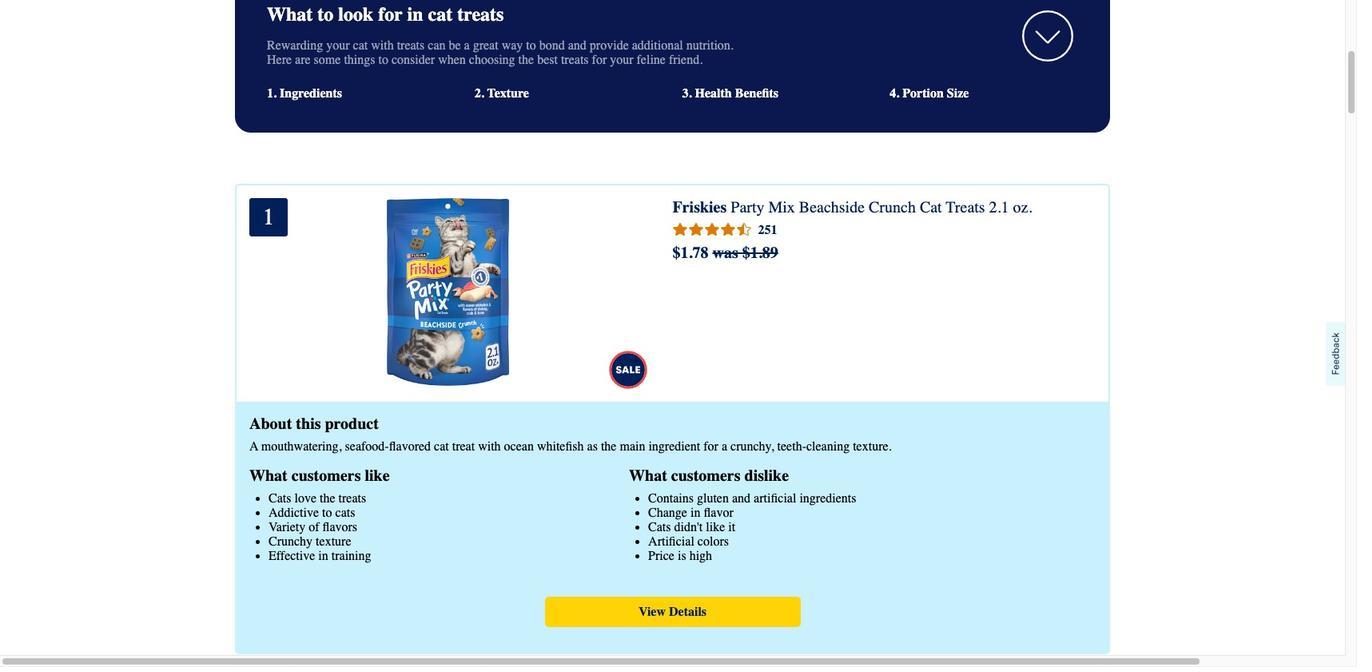 Task type: vqa. For each thing, say whether or not it's contained in the screenshot.
In to the bottom
yes



Task type: locate. For each thing, give the bounding box(es) containing it.
change
[[648, 506, 688, 520]]

with down what to look for in cat treats
[[371, 38, 394, 52]]

for right look
[[378, 3, 403, 25]]

training
[[332, 549, 371, 563]]

texture.
[[853, 439, 892, 454]]

0 horizontal spatial with
[[371, 38, 394, 52]]

customers for dislike
[[671, 467, 741, 485]]

about this product a mouthwatering, seafood-flavored cat treat with ocean whitefish as the main ingredient for a crunchy, teeth-cleaning texture.
[[249, 415, 892, 454]]

a left crunchy, in the right of the page
[[722, 439, 728, 454]]

0 vertical spatial a
[[464, 38, 470, 52]]

cats
[[269, 491, 291, 506], [648, 520, 671, 535]]

provide
[[590, 38, 629, 52]]

1 vertical spatial in
[[691, 506, 701, 520]]

1 vertical spatial and
[[732, 491, 751, 506]]

beachside
[[799, 198, 865, 216]]

cat inside about this product a mouthwatering, seafood-flavored cat treat with ocean whitefish as the main ingredient for a crunchy, teeth-cleaning texture.
[[434, 439, 449, 454]]

the left best
[[519, 52, 534, 67]]

0 horizontal spatial for
[[378, 3, 403, 25]]

0 horizontal spatial cats
[[269, 491, 291, 506]]

what to look for in cat treats
[[267, 3, 504, 25]]

and right gluten
[[732, 491, 751, 506]]

0 horizontal spatial in
[[318, 549, 328, 563]]

0 horizontal spatial customers
[[292, 467, 361, 485]]

with right treat
[[478, 439, 501, 454]]

treats
[[457, 3, 504, 25], [397, 38, 425, 52], [561, 52, 589, 67], [339, 491, 366, 506]]

and right bond
[[568, 38, 587, 52]]

2 vertical spatial cat
[[434, 439, 449, 454]]

to right things
[[379, 52, 389, 67]]

artificial
[[648, 535, 695, 549]]

your left feline
[[610, 52, 634, 67]]

1 horizontal spatial and
[[732, 491, 751, 506]]

cats left love
[[269, 491, 291, 506]]

4.
[[890, 86, 900, 100]]

1 horizontal spatial in
[[407, 3, 423, 25]]

0 horizontal spatial the
[[320, 491, 335, 506]]

0 horizontal spatial and
[[568, 38, 587, 52]]

1 vertical spatial the
[[601, 439, 617, 454]]

in inside what customers dislike contains gluten and artificial ingredients change in flavor cats didn't like it artificial colors price is high
[[691, 506, 701, 520]]

for right the ingredient
[[704, 439, 719, 454]]

1 horizontal spatial a
[[722, 439, 728, 454]]

your
[[326, 38, 350, 52], [610, 52, 634, 67]]

what for what customers like cats love the treats addictive to cats variety of flavors crunchy texture effective in training
[[249, 467, 288, 485]]

the right as in the left bottom of the page
[[601, 439, 617, 454]]

the right love
[[320, 491, 335, 506]]

cat down look
[[353, 38, 368, 52]]

like left it
[[706, 520, 725, 535]]

and
[[568, 38, 587, 52], [732, 491, 751, 506]]

customers inside what customers like cats love the treats addictive to cats variety of flavors crunchy texture effective in training
[[292, 467, 361, 485]]

a right be
[[464, 38, 470, 52]]

with inside rewarding your cat with treats can be a great way to bond and provide additional nutrition. here are some things to consider when choosing the best treats for your feline friend.
[[371, 38, 394, 52]]

0 horizontal spatial like
[[365, 467, 390, 485]]

1 vertical spatial for
[[592, 52, 607, 67]]

1 vertical spatial cats
[[648, 520, 671, 535]]

cats inside what customers like cats love the treats addictive to cats variety of flavors crunchy texture effective in training
[[269, 491, 291, 506]]

ingredient
[[649, 439, 701, 454]]

1 horizontal spatial with
[[478, 439, 501, 454]]

0 vertical spatial with
[[371, 38, 394, 52]]

as
[[587, 439, 598, 454]]

0 vertical spatial cats
[[269, 491, 291, 506]]

gluten
[[697, 491, 729, 506]]

1 horizontal spatial cats
[[648, 520, 671, 535]]

cats up "price" at left bottom
[[648, 520, 671, 535]]

1 horizontal spatial customers
[[671, 467, 741, 485]]

what
[[267, 3, 313, 25], [249, 467, 288, 485], [629, 467, 667, 485]]

your down look
[[326, 38, 350, 52]]

portion
[[903, 86, 944, 100]]

the
[[519, 52, 534, 67], [601, 439, 617, 454], [320, 491, 335, 506]]

1 customers from the left
[[292, 467, 361, 485]]

in left flavor
[[691, 506, 701, 520]]

the inside what customers like cats love the treats addictive to cats variety of flavors crunchy texture effective in training
[[320, 491, 335, 506]]

customers up gluten
[[671, 467, 741, 485]]

can
[[428, 38, 446, 52]]

variety
[[269, 520, 306, 535]]

and inside what customers dislike contains gluten and artificial ingredients change in flavor cats didn't like it artificial colors price is high
[[732, 491, 751, 506]]

1 vertical spatial cat
[[353, 38, 368, 52]]

1 vertical spatial with
[[478, 439, 501, 454]]

treats
[[946, 198, 985, 216]]

cats
[[335, 506, 355, 520]]

it
[[729, 520, 736, 535]]

2 horizontal spatial for
[[704, 439, 719, 454]]

0 vertical spatial like
[[365, 467, 390, 485]]

flavored
[[389, 439, 431, 454]]

1
[[263, 204, 274, 230]]

in
[[407, 3, 423, 25], [691, 506, 701, 520], [318, 549, 328, 563]]

cat up can
[[428, 3, 453, 25]]

to left look
[[318, 3, 334, 25]]

to left cats on the left of the page
[[322, 506, 332, 520]]

cat
[[428, 3, 453, 25], [353, 38, 368, 52], [434, 439, 449, 454]]

0 vertical spatial and
[[568, 38, 587, 52]]

1 vertical spatial a
[[722, 439, 728, 454]]

price
[[648, 549, 675, 563]]

great
[[473, 38, 499, 52]]

flavor
[[704, 506, 734, 520]]

citrus catapult arrow image
[[1023, 11, 1074, 62]]

2 vertical spatial in
[[318, 549, 328, 563]]

colors
[[698, 535, 729, 549]]

0 vertical spatial for
[[378, 3, 403, 25]]

bond
[[539, 38, 565, 52]]

for
[[378, 3, 403, 25], [592, 52, 607, 67], [704, 439, 719, 454]]

with
[[371, 38, 394, 52], [478, 439, 501, 454]]

3. health benefits
[[682, 86, 779, 100]]

cleaning
[[807, 439, 850, 454]]

2 horizontal spatial in
[[691, 506, 701, 520]]

view details link
[[545, 597, 801, 627]]

in up consider
[[407, 3, 423, 25]]

1 horizontal spatial the
[[519, 52, 534, 67]]

here
[[267, 52, 292, 67]]

what up contains
[[629, 467, 667, 485]]

what inside what customers dislike contains gluten and artificial ingredients change in flavor cats didn't like it artificial colors price is high
[[629, 467, 667, 485]]

what up rewarding
[[267, 3, 313, 25]]

this
[[296, 415, 321, 433]]

cat left treat
[[434, 439, 449, 454]]

treats up flavors
[[339, 491, 366, 506]]

in left training
[[318, 549, 328, 563]]

1 vertical spatial like
[[706, 520, 725, 535]]

1 horizontal spatial like
[[706, 520, 725, 535]]

a
[[249, 439, 258, 454]]

like down seafood-
[[365, 467, 390, 485]]

customers
[[292, 467, 361, 485], [671, 467, 741, 485]]

2.1
[[989, 198, 1009, 216]]

2 vertical spatial the
[[320, 491, 335, 506]]

0 horizontal spatial a
[[464, 38, 470, 52]]

crunchy,
[[731, 439, 774, 454]]

what customers like cats love the treats addictive to cats variety of flavors crunchy texture effective in training
[[249, 467, 390, 563]]

seafood-
[[345, 439, 389, 454]]

for right bond
[[592, 52, 607, 67]]

treats inside what customers like cats love the treats addictive to cats variety of flavors crunchy texture effective in training
[[339, 491, 366, 506]]

high
[[690, 549, 712, 563]]

the inside rewarding your cat with treats can be a great way to bond and provide additional nutrition. here are some things to consider when choosing the best treats for your feline friend.
[[519, 52, 534, 67]]

treat
[[452, 439, 475, 454]]

what customers dislike contains gluten and artificial ingredients change in flavor cats didn't like it artificial colors price is high
[[629, 467, 857, 563]]

ingredients
[[800, 491, 857, 506]]

customers up love
[[292, 467, 361, 485]]

1 horizontal spatial for
[[592, 52, 607, 67]]

with inside about this product a mouthwatering, seafood-flavored cat treat with ocean whitefish as the main ingredient for a crunchy, teeth-cleaning texture.
[[478, 439, 501, 454]]

health
[[695, 86, 732, 100]]

what for what to look for in cat treats
[[267, 3, 313, 25]]

to
[[318, 3, 334, 25], [526, 38, 536, 52], [379, 52, 389, 67], [322, 506, 332, 520]]

2 customers from the left
[[671, 467, 741, 485]]

$1.78
[[673, 244, 709, 262]]

citrus catapult arrow button
[[1018, 7, 1079, 62]]

customers inside what customers dislike contains gluten and artificial ingredients change in flavor cats didn't like it artificial colors price is high
[[671, 467, 741, 485]]

what inside what customers like cats love the treats addictive to cats variety of flavors crunchy texture effective in training
[[249, 467, 288, 485]]

0 vertical spatial the
[[519, 52, 534, 67]]

way
[[502, 38, 523, 52]]

a
[[464, 38, 470, 52], [722, 439, 728, 454]]

product
[[325, 415, 379, 433]]

2 vertical spatial for
[[704, 439, 719, 454]]

2 horizontal spatial the
[[601, 439, 617, 454]]

what down a
[[249, 467, 288, 485]]

to inside what customers like cats love the treats addictive to cats variety of flavors crunchy texture effective in training
[[322, 506, 332, 520]]

additional
[[632, 38, 683, 52]]

in inside what customers like cats love the treats addictive to cats variety of flavors crunchy texture effective in training
[[318, 549, 328, 563]]

friend.
[[669, 52, 703, 67]]



Task type: describe. For each thing, give the bounding box(es) containing it.
of
[[309, 520, 319, 535]]

crunchy
[[269, 535, 313, 549]]

2.
[[475, 86, 484, 100]]

a inside about this product a mouthwatering, seafood-flavored cat treat with ocean whitefish as the main ingredient for a crunchy, teeth-cleaning texture.
[[722, 439, 728, 454]]

for inside rewarding your cat with treats can be a great way to bond and provide additional nutrition. here are some things to consider when choosing the best treats for your feline friend.
[[592, 52, 607, 67]]

3.
[[682, 86, 692, 100]]

$1.78 was $1.89
[[673, 244, 779, 262]]

feedback image
[[1326, 322, 1346, 386]]

to right way
[[526, 38, 536, 52]]

some
[[314, 52, 341, 67]]

is
[[678, 549, 686, 563]]

rewarding your cat with treats can be a great way to bond and provide additional nutrition. here are some things to consider when choosing the best treats for your feline friend.
[[267, 38, 734, 67]]

and inside rewarding your cat with treats can be a great way to bond and provide additional nutrition. here are some things to consider when choosing the best treats for your feline friend.
[[568, 38, 587, 52]]

like inside what customers dislike contains gluten and artificial ingredients change in flavor cats didn't like it artificial colors price is high
[[706, 520, 725, 535]]

benefits
[[735, 86, 779, 100]]

love
[[295, 491, 317, 506]]

feline
[[637, 52, 666, 67]]

view
[[639, 605, 666, 619]]

2. texture
[[475, 86, 529, 100]]

ingredients
[[280, 86, 342, 100]]

size
[[947, 86, 969, 100]]

texture
[[316, 535, 351, 549]]

treats up great
[[457, 3, 504, 25]]

treats left can
[[397, 38, 425, 52]]

texture
[[487, 86, 529, 100]]

mix
[[769, 198, 795, 216]]

effective
[[269, 549, 315, 563]]

for inside about this product a mouthwatering, seafood-flavored cat treat with ocean whitefish as the main ingredient for a crunchy, teeth-cleaning texture.
[[704, 439, 719, 454]]

customers for like
[[292, 467, 361, 485]]

things
[[344, 52, 375, 67]]

artificial
[[754, 491, 797, 506]]

flavors
[[323, 520, 357, 535]]

friskies
[[673, 198, 727, 216]]

consider
[[392, 52, 435, 67]]

addictive
[[269, 506, 319, 520]]

look
[[338, 3, 374, 25]]

friskies party mix beachside crunch cat treats 2.1 oz.
[[673, 198, 1033, 216]]

was
[[713, 244, 739, 262]]

main
[[620, 439, 646, 454]]

$1.89
[[743, 244, 779, 262]]

teeth-
[[778, 439, 807, 454]]

4. portion size
[[890, 86, 969, 100]]

are
[[295, 52, 311, 67]]

like inside what customers like cats love the treats addictive to cats variety of flavors crunchy texture effective in training
[[365, 467, 390, 485]]

1. ingredients
[[267, 86, 342, 100]]

1.
[[267, 86, 277, 100]]

contains
[[648, 491, 694, 506]]

1 horizontal spatial your
[[610, 52, 634, 67]]

dislike
[[745, 467, 789, 485]]

251
[[758, 223, 778, 237]]

whitefish
[[537, 439, 584, 454]]

when
[[438, 52, 466, 67]]

mouthwatering,
[[261, 439, 342, 454]]

crunch
[[869, 198, 916, 216]]

nutrition.
[[687, 38, 734, 52]]

details
[[669, 605, 707, 619]]

rewarding
[[267, 38, 323, 52]]

a inside rewarding your cat with treats can be a great way to bond and provide additional nutrition. here are some things to consider when choosing the best treats for your feline friend.
[[464, 38, 470, 52]]

didn't
[[674, 520, 703, 535]]

cat
[[920, 198, 942, 216]]

cats inside what customers dislike contains gluten and artificial ingredients change in flavor cats didn't like it artificial colors price is high
[[648, 520, 671, 535]]

treats right best
[[561, 52, 589, 67]]

ocean
[[504, 439, 534, 454]]

what for what customers dislike contains gluten and artificial ingredients change in flavor cats didn't like it artificial colors price is high
[[629, 467, 667, 485]]

0 vertical spatial in
[[407, 3, 423, 25]]

cat inside rewarding your cat with treats can be a great way to bond and provide additional nutrition. here are some things to consider when choosing the best treats for your feline friend.
[[353, 38, 368, 52]]

best
[[537, 52, 558, 67]]

the inside about this product a mouthwatering, seafood-flavored cat treat with ocean whitefish as the main ingredient for a crunchy, teeth-cleaning texture.
[[601, 439, 617, 454]]

be
[[449, 38, 461, 52]]

0 horizontal spatial your
[[326, 38, 350, 52]]

about
[[249, 415, 292, 433]]

choosing
[[469, 52, 515, 67]]

friskies party mix beachside crunch cat treats  2.1 oz. my furry babies love purina friskies party mix beachside crunch crunchy cat treats!
              
              every time i come home from the store i swear they know they're in the bag! image
[[354, 198, 542, 386]]

party
[[731, 198, 765, 216]]

0 vertical spatial cat
[[428, 3, 453, 25]]

view details
[[639, 605, 707, 619]]

oz.
[[1013, 198, 1033, 216]]



